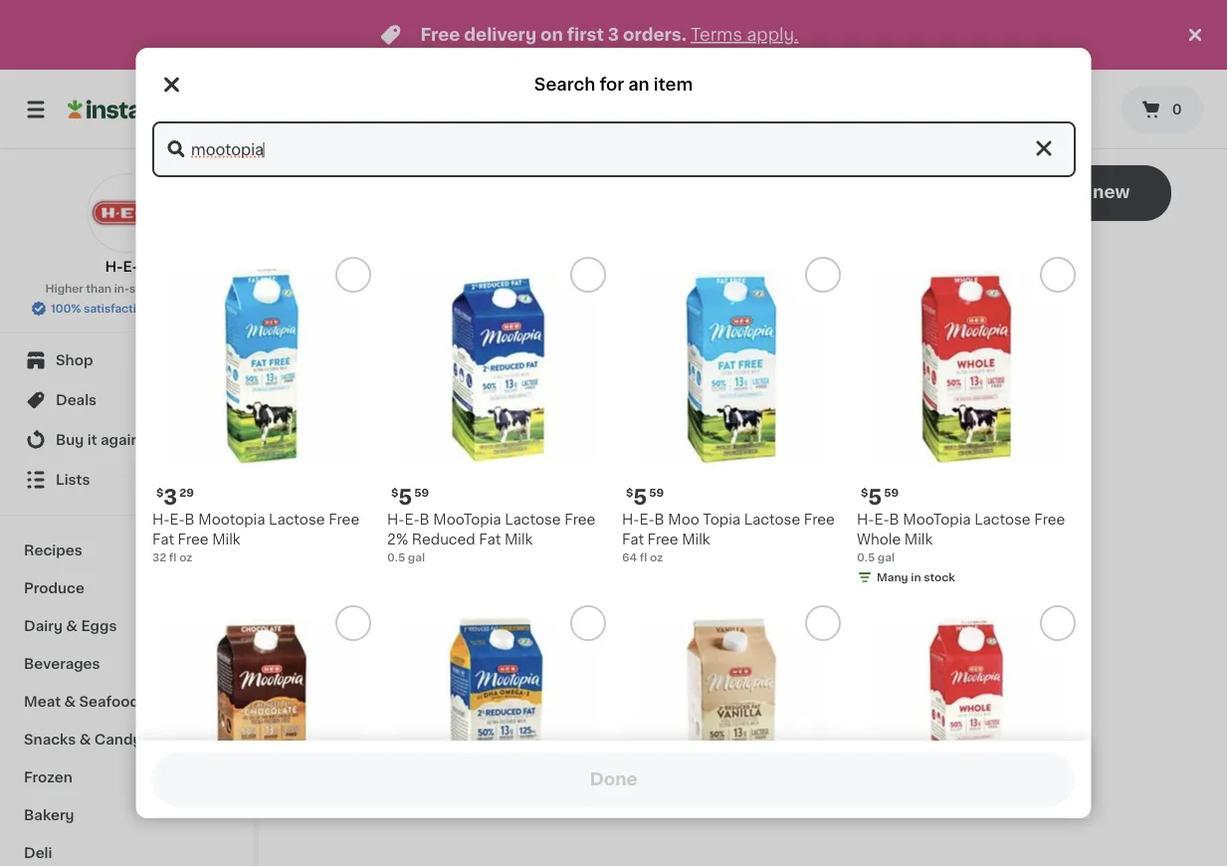 Task type: locate. For each thing, give the bounding box(es) containing it.
0 vertical spatial &
[[66, 619, 78, 633]]

$ 5 59 for mootopia
[[391, 486, 429, 507]]

& left candy
[[79, 733, 91, 747]]

0 horizontal spatial 5
[[398, 486, 412, 507]]

3
[[608, 26, 619, 43], [163, 486, 177, 507]]

mootopia up the reduced
[[433, 513, 501, 527]]

2 horizontal spatial fat
[[622, 533, 644, 547]]

2 mootopia from the left
[[903, 513, 971, 527]]

meat
[[24, 695, 61, 709]]

create left new
[[1028, 184, 1089, 201]]

fl right 32
[[169, 552, 176, 563]]

3 inside dialog
[[163, 486, 177, 507]]

1 horizontal spatial 5
[[633, 486, 647, 507]]

2 lactose from the left
[[504, 513, 561, 527]]

1 fat from the left
[[152, 533, 174, 547]]

again
[[101, 433, 140, 447]]

3 59 from the left
[[884, 487, 899, 498]]

b inside the h-e-b mootopia lactose free whole milk 0.5 gal
[[889, 513, 899, 527]]

1 59 from the left
[[414, 487, 429, 498]]

oz right 64 on the bottom of the page
[[650, 552, 663, 563]]

than
[[86, 283, 112, 294]]

1 horizontal spatial mootopia
[[903, 513, 971, 527]]

lists
[[56, 473, 90, 487], [622, 505, 655, 519]]

2 5 from the left
[[633, 486, 647, 507]]

1 horizontal spatial oz
[[650, 552, 663, 563]]

saved
[[785, 505, 826, 519]]

mootopia for reduced
[[433, 513, 501, 527]]

0.5 down the 'whole' at right bottom
[[857, 552, 875, 563]]

whole
[[857, 533, 901, 547]]

1 vertical spatial lists
[[622, 505, 655, 519]]

it
[[87, 433, 97, 447]]

lists inside lists link
[[56, 473, 90, 487]]

b up store
[[138, 260, 149, 274]]

1 vertical spatial 3
[[163, 486, 177, 507]]

0 horizontal spatial oz
[[179, 552, 192, 563]]

e- inside 'h-e-b mootopia lactose free 2% reduced fat milk 0.5 gal'
[[404, 513, 419, 527]]

candy
[[94, 733, 142, 747]]

4 lactose from the left
[[974, 513, 1031, 527]]

$ up here. at the right bottom of page
[[861, 487, 868, 498]]

3 left '29'
[[163, 486, 177, 507]]

& left eggs on the bottom of page
[[66, 619, 78, 633]]

1 horizontal spatial fat
[[479, 533, 501, 547]]

5 up 2%
[[398, 486, 412, 507]]

lists down buy
[[56, 473, 90, 487]]

milk down mootopia at the left
[[212, 533, 240, 547]]

dialog containing 3
[[136, 48, 1092, 866]]

1 5 from the left
[[398, 486, 412, 507]]

milk right the reduced
[[504, 533, 532, 547]]

delivery button
[[766, 91, 862, 128]]

78741
[[1028, 102, 1071, 116]]

h- up the 'whole' at right bottom
[[857, 513, 874, 527]]

h- down '$ 3 29'
[[152, 513, 169, 527]]

service type group
[[766, 91, 980, 128]]

e- for h-e-b moo topia lactose free fat free milk 64 fl oz
[[639, 513, 654, 527]]

shop
[[56, 353, 93, 367]]

fl right 64 on the bottom of the page
[[639, 552, 647, 563]]

4 $ from the left
[[861, 487, 868, 498]]

e- for h-e-b
[[123, 260, 138, 274]]

0 horizontal spatial 59
[[414, 487, 429, 498]]

0 vertical spatial create
[[1028, 184, 1089, 201]]

$ inside '$ 3 29'
[[156, 487, 163, 498]]

many
[[877, 572, 908, 583]]

0 horizontal spatial gal
[[408, 552, 425, 563]]

h-e-b mootopia lactose free whole milk 0.5 gal
[[857, 513, 1065, 563]]

1 vertical spatial create
[[691, 548, 751, 565]]

instacart logo image
[[68, 98, 187, 121]]

3 $ 5 59 from the left
[[861, 486, 899, 507]]

create inside button
[[1028, 184, 1089, 201]]

0 horizontal spatial create
[[691, 548, 751, 565]]

2 $ 5 59 from the left
[[626, 486, 664, 507]]

59 up you
[[649, 487, 664, 498]]

fat right the reduced
[[479, 533, 501, 547]]

2 gal from the left
[[878, 552, 895, 563]]

1 horizontal spatial gal
[[878, 552, 895, 563]]

b inside 'h-e-b moo topia lactose free fat free milk 64 fl oz'
[[654, 513, 664, 527]]

2 horizontal spatial 5
[[868, 486, 882, 507]]

oz right 32
[[179, 552, 192, 563]]

&
[[66, 619, 78, 633], [64, 695, 76, 709], [79, 733, 91, 747]]

0 horizontal spatial $ 5 59
[[391, 486, 429, 507]]

4 milk from the left
[[904, 533, 933, 547]]

create down the topia
[[691, 548, 751, 565]]

1 horizontal spatial 3
[[608, 26, 619, 43]]

b up the reduced
[[419, 513, 429, 527]]

0 vertical spatial 3
[[608, 26, 619, 43]]

higher than in-store prices
[[45, 283, 197, 294]]

1 lactose from the left
[[268, 513, 325, 527]]

e- up the 'whole' at right bottom
[[874, 513, 889, 527]]

lactose for milk
[[268, 513, 325, 527]]

1 gal from the left
[[408, 552, 425, 563]]

topia
[[703, 513, 740, 527]]

h- up higher than in-store prices
[[105, 260, 123, 274]]

$ 5 59 up 2%
[[391, 486, 429, 507]]

1 milk from the left
[[212, 533, 240, 547]]

h- for h-e-b mootopia lactose free 2% reduced fat milk 0.5 gal
[[387, 513, 404, 527]]

e- inside 'h-e-b moo topia lactose free fat free milk 64 fl oz'
[[639, 513, 654, 527]]

e- inside h-e-b mootopia lactose free fat free milk 32 fl oz
[[169, 513, 184, 527]]

fl inside h-e-b mootopia lactose free fat free milk 32 fl oz
[[169, 552, 176, 563]]

h- inside the h-e-b mootopia lactose free whole milk 0.5 gal
[[857, 513, 874, 527]]

mootopia inside 'h-e-b mootopia lactose free 2% reduced fat milk 0.5 gal'
[[433, 513, 501, 527]]

2 0.5 from the left
[[857, 552, 875, 563]]

fat inside 'h-e-b moo topia lactose free fat free milk 64 fl oz'
[[622, 533, 644, 547]]

e-
[[123, 260, 138, 274], [169, 513, 184, 527], [404, 513, 419, 527], [639, 513, 654, 527], [874, 513, 889, 527]]

h-e-b mootopia lactose free 2% reduced fat milk 0.5 gal
[[387, 513, 595, 563]]

0 horizontal spatial 3
[[163, 486, 177, 507]]

0 horizontal spatial lists
[[56, 473, 90, 487]]

2 fl from the left
[[639, 552, 647, 563]]

snacks & candy link
[[12, 721, 242, 759]]

1 $ from the left
[[156, 487, 163, 498]]

mootopia
[[198, 513, 265, 527]]

dairy
[[24, 619, 63, 633]]

2 59 from the left
[[649, 487, 664, 498]]

0 horizontal spatial mootopia
[[433, 513, 501, 527]]

b for h-e-b mootopia lactose free 2% reduced fat milk 0.5 gal
[[419, 513, 429, 527]]

lactose for 0.5
[[974, 513, 1031, 527]]

create a list link
[[691, 546, 795, 568]]

e- up higher than in-store prices link
[[123, 260, 138, 274]]

0 vertical spatial lists
[[56, 473, 90, 487]]

shop link
[[12, 341, 242, 380]]

h- inside h-e-b mootopia lactose free fat free milk 32 fl oz
[[152, 513, 169, 527]]

1 horizontal spatial $ 5 59
[[626, 486, 664, 507]]

0.5 down 2%
[[387, 552, 405, 563]]

mootopia inside the h-e-b mootopia lactose free whole milk 0.5 gal
[[903, 513, 971, 527]]

2 $ from the left
[[391, 487, 398, 498]]

$
[[156, 487, 163, 498], [391, 487, 398, 498], [626, 487, 633, 498], [861, 487, 868, 498]]

32
[[152, 552, 166, 563]]

e- down '$ 3 29'
[[169, 513, 184, 527]]

59 up the 'whole' at right bottom
[[884, 487, 899, 498]]

e- for h-e-b mootopia lactose free whole milk 0.5 gal
[[874, 513, 889, 527]]

b for h-e-b moo topia lactose free fat free milk 64 fl oz
[[654, 513, 664, 527]]

h- up 2%
[[387, 513, 404, 527]]

none search field inside dialog
[[152, 121, 1076, 177]]

2 milk from the left
[[504, 533, 532, 547]]

1 vertical spatial &
[[64, 695, 76, 709]]

milk inside 'h-e-b mootopia lactose free 2% reduced fat milk 0.5 gal'
[[504, 533, 532, 547]]

3 milk from the left
[[682, 533, 710, 547]]

59 up the reduced
[[414, 487, 429, 498]]

2 horizontal spatial 59
[[884, 487, 899, 498]]

3 $ from the left
[[626, 487, 633, 498]]

1 $ 5 59 from the left
[[391, 486, 429, 507]]

100% satisfaction guarantee button
[[31, 297, 223, 317]]

search
[[535, 76, 596, 93]]

recipes link
[[12, 532, 242, 570]]

1 horizontal spatial lists
[[622, 505, 655, 519]]

5
[[398, 486, 412, 507], [633, 486, 647, 507], [868, 486, 882, 507]]

create
[[1028, 184, 1089, 201], [691, 548, 751, 565]]

e- for h-e-b mootopia lactose free fat free milk 32 fl oz
[[169, 513, 184, 527]]

milk
[[212, 533, 240, 547], [504, 533, 532, 547], [682, 533, 710, 547], [904, 533, 933, 547]]

lists for lists you create will be saved here.
[[622, 505, 655, 519]]

fat up 32
[[152, 533, 174, 547]]

create a list
[[691, 548, 795, 565]]

buy
[[56, 433, 84, 447]]

1 oz from the left
[[179, 552, 192, 563]]

b left moo
[[654, 513, 664, 527]]

e- up 2%
[[404, 513, 419, 527]]

b inside 'h-e-b mootopia lactose free 2% reduced fat milk 0.5 gal'
[[419, 513, 429, 527]]

milk inside h-e-b mootopia lactose free fat free milk 32 fl oz
[[212, 533, 240, 547]]

h- inside 'h-e-b mootopia lactose free 2% reduced fat milk 0.5 gal'
[[387, 513, 404, 527]]

milk down moo
[[682, 533, 710, 547]]

free
[[421, 26, 460, 43], [328, 513, 359, 527], [564, 513, 595, 527], [804, 513, 835, 527], [1034, 513, 1065, 527], [177, 533, 208, 547], [647, 533, 678, 547]]

$ 5 59 up 64 on the bottom of the page
[[626, 486, 664, 507]]

& for meat
[[64, 695, 76, 709]]

gal
[[408, 552, 425, 563], [878, 552, 895, 563]]

lists left you
[[622, 505, 655, 519]]

0 horizontal spatial fl
[[169, 552, 176, 563]]

oz
[[179, 552, 192, 563], [650, 552, 663, 563]]

0.5
[[387, 552, 405, 563], [857, 552, 875, 563]]

h- for h-e-b mootopia lactose free fat free milk 32 fl oz
[[152, 513, 169, 527]]

mootopia up the stock at the bottom right
[[903, 513, 971, 527]]

b inside h-e-b mootopia lactose free fat free milk 32 fl oz
[[184, 513, 194, 527]]

in-
[[114, 283, 129, 294]]

product group
[[152, 257, 371, 566], [387, 257, 606, 566], [622, 257, 841, 566], [857, 257, 1076, 589], [152, 605, 371, 866], [387, 605, 606, 866], [622, 605, 841, 866], [857, 605, 1076, 866]]

lactose inside h-e-b mootopia lactose free fat free milk 32 fl oz
[[268, 513, 325, 527]]

fl
[[169, 552, 176, 563], [639, 552, 647, 563]]

e- for h-e-b mootopia lactose free 2% reduced fat milk 0.5 gal
[[404, 513, 419, 527]]

b up the 'whole' at right bottom
[[889, 513, 899, 527]]

b down '29'
[[184, 513, 194, 527]]

limited time offer region
[[0, 0, 1184, 70]]

1 mootopia from the left
[[433, 513, 501, 527]]

1 horizontal spatial 59
[[649, 487, 664, 498]]

5 left you
[[633, 486, 647, 507]]

0 horizontal spatial fat
[[152, 533, 174, 547]]

$ for h-e-b moo topia lactose free fat free milk
[[626, 487, 633, 498]]

dialog
[[136, 48, 1092, 866]]

$ 5 59 for moo
[[626, 486, 664, 507]]

h- up 64 on the bottom of the page
[[622, 513, 639, 527]]

milk up in
[[904, 533, 933, 547]]

0.5 inside 'h-e-b mootopia lactose free 2% reduced fat milk 0.5 gal'
[[387, 552, 405, 563]]

$ 5 59 up the 'whole' at right bottom
[[861, 486, 899, 507]]

e- inside the h-e-b mootopia lactose free whole milk 0.5 gal
[[874, 513, 889, 527]]

lactose inside the h-e-b mootopia lactose free whole milk 0.5 gal
[[974, 513, 1031, 527]]

gal down 2%
[[408, 552, 425, 563]]

1 horizontal spatial fl
[[639, 552, 647, 563]]

$ up 2%
[[391, 487, 398, 498]]

& right meat
[[64, 695, 76, 709]]

eggs
[[81, 619, 117, 633]]

$ 5 59
[[391, 486, 429, 507], [626, 486, 664, 507], [861, 486, 899, 507]]

2 horizontal spatial $ 5 59
[[861, 486, 899, 507]]

lactose for fat
[[504, 513, 561, 527]]

29
[[179, 487, 194, 498]]

3 lactose from the left
[[744, 513, 800, 527]]

gal down the 'whole' at right bottom
[[878, 552, 895, 563]]

e- left you
[[639, 513, 654, 527]]

None search field
[[285, 82, 748, 137], [152, 121, 1076, 177], [285, 82, 748, 137]]

product group containing 3
[[152, 257, 371, 566]]

2 fat from the left
[[479, 533, 501, 547]]

fat up 64 on the bottom of the page
[[622, 533, 644, 547]]

59
[[414, 487, 429, 498], [649, 487, 664, 498], [884, 487, 899, 498]]

free delivery on first 3 orders. terms apply.
[[421, 26, 799, 43]]

fl inside 'h-e-b moo topia lactose free fat free milk 64 fl oz'
[[639, 552, 647, 563]]

3 right first
[[608, 26, 619, 43]]

free inside 'h-e-b mootopia lactose free 2% reduced fat milk 0.5 gal'
[[564, 513, 595, 527]]

2 oz from the left
[[650, 552, 663, 563]]

lists for lists
[[56, 473, 90, 487]]

5 right here. at the right bottom of page
[[868, 486, 882, 507]]

lactose inside 'h-e-b mootopia lactose free 2% reduced fat milk 0.5 gal'
[[504, 513, 561, 527]]

h- inside 'h-e-b moo topia lactose free fat free milk 64 fl oz'
[[622, 513, 639, 527]]

100%
[[51, 303, 81, 314]]

0 horizontal spatial 0.5
[[387, 552, 405, 563]]

$ left '29'
[[156, 487, 163, 498]]

2 vertical spatial &
[[79, 733, 91, 747]]

3 5 from the left
[[868, 486, 882, 507]]

3 fat from the left
[[622, 533, 644, 547]]

1 horizontal spatial 0.5
[[857, 552, 875, 563]]

1 0.5 from the left
[[387, 552, 405, 563]]

1 fl from the left
[[169, 552, 176, 563]]

$ up 64 on the bottom of the page
[[626, 487, 633, 498]]

mootopia
[[433, 513, 501, 527], [903, 513, 971, 527]]

mootopia for milk
[[903, 513, 971, 527]]

h- for h-e-b mootopia lactose free whole milk 0.5 gal
[[857, 513, 874, 527]]

you
[[659, 505, 685, 519]]

1 horizontal spatial create
[[1028, 184, 1089, 201]]



Task type: vqa. For each thing, say whether or not it's contained in the screenshot.
left 59
yes



Task type: describe. For each thing, give the bounding box(es) containing it.
oz inside h-e-b mootopia lactose free fat free milk 32 fl oz
[[179, 552, 192, 563]]

59 for moo
[[649, 487, 664, 498]]

2%
[[387, 533, 408, 547]]

for
[[600, 76, 624, 93]]

0
[[1173, 103, 1183, 116]]

first
[[567, 26, 604, 43]]

produce
[[24, 581, 85, 595]]

milk inside the h-e-b mootopia lactose free whole milk 0.5 gal
[[904, 533, 933, 547]]

h- for h-e-b
[[105, 260, 123, 274]]

recipes
[[24, 544, 82, 558]]

lists
[[391, 179, 455, 207]]

h-e-b
[[105, 260, 149, 274]]

$ for h-e-b mootopia lactose free 2% reduced fat milk
[[391, 487, 398, 498]]

lists link
[[12, 460, 242, 500]]

deli link
[[12, 834, 242, 866]]

bakery
[[24, 808, 74, 822]]

meat & seafood link
[[12, 683, 242, 721]]

free inside limited time offer region
[[421, 26, 460, 43]]

here.
[[830, 505, 865, 519]]

$ 3 29
[[156, 486, 194, 507]]

frozen link
[[12, 759, 242, 797]]

higher
[[45, 283, 83, 294]]

deals
[[56, 393, 97, 407]]

h-e-b logo image
[[87, 173, 167, 253]]

snacks
[[24, 733, 76, 747]]

create for create new
[[1028, 184, 1089, 201]]

your lists
[[315, 179, 455, 207]]

create for create a list
[[691, 548, 751, 565]]

new
[[1093, 184, 1130, 201]]

beverages
[[24, 657, 100, 671]]

lists you create will be saved here.
[[622, 505, 865, 519]]

5 for h-e-b mootopia lactose free whole milk
[[868, 486, 882, 507]]

item
[[654, 76, 693, 93]]

higher than in-store prices link
[[45, 281, 209, 297]]

gal inside the h-e-b mootopia lactose free whole milk 0.5 gal
[[878, 552, 895, 563]]

0.5 inside the h-e-b mootopia lactose free whole milk 0.5 gal
[[857, 552, 875, 563]]

64
[[622, 552, 637, 563]]

on
[[541, 26, 563, 43]]

snacks & candy
[[24, 733, 142, 747]]

b for h-e-b
[[138, 260, 149, 274]]

seafood
[[79, 695, 139, 709]]

fat inside h-e-b mootopia lactose free fat free milk 32 fl oz
[[152, 533, 174, 547]]

create new button
[[987, 165, 1172, 221]]

dairy & eggs link
[[12, 607, 242, 645]]

search for an item
[[535, 76, 693, 93]]

frozen
[[24, 771, 72, 785]]

gal inside 'h-e-b mootopia lactose free 2% reduced fat milk 0.5 gal'
[[408, 552, 425, 563]]

delivery
[[784, 103, 844, 116]]

& for snacks
[[79, 733, 91, 747]]

none search field search h-e-b...
[[152, 121, 1076, 177]]

& for dairy
[[66, 619, 78, 633]]

59 for mootopia
[[414, 487, 429, 498]]

3 inside limited time offer region
[[608, 26, 619, 43]]

b for h-e-b mootopia lactose free fat free milk 32 fl oz
[[184, 513, 194, 527]]

h- for h-e-b moo topia lactose free fat free milk 64 fl oz
[[622, 513, 639, 527]]

buy it again link
[[12, 420, 242, 460]]

many in stock
[[877, 572, 955, 583]]

a
[[755, 548, 765, 565]]

buy it again
[[56, 433, 140, 447]]

meat & seafood
[[24, 695, 139, 709]]

78741 button
[[996, 82, 1116, 137]]

lactose inside 'h-e-b moo topia lactose free fat free milk 64 fl oz'
[[744, 513, 800, 527]]

h-e-b link
[[87, 173, 167, 277]]

5 for h-e-b mootopia lactose free 2% reduced fat milk
[[398, 486, 412, 507]]

produce link
[[12, 570, 242, 607]]

be
[[763, 505, 781, 519]]

create new
[[1028, 184, 1130, 201]]

0 button
[[1122, 86, 1204, 133]]

$ for h-e-b mootopia lactose free whole milk
[[861, 487, 868, 498]]

orders.
[[623, 26, 687, 43]]

5 for h-e-b moo topia lactose free fat free milk
[[633, 486, 647, 507]]

will
[[737, 505, 759, 519]]

Search H-E-B... field
[[152, 121, 1076, 177]]

beverages link
[[12, 645, 242, 683]]

reduced
[[411, 533, 475, 547]]

h-e-b mootopia lactose free fat free milk 32 fl oz
[[152, 513, 359, 563]]

dairy & eggs
[[24, 619, 117, 633]]

guarantee
[[153, 303, 211, 314]]

fat inside 'h-e-b mootopia lactose free 2% reduced fat milk 0.5 gal'
[[479, 533, 501, 547]]

your
[[315, 179, 384, 207]]

delivery
[[464, 26, 537, 43]]

list
[[769, 548, 795, 565]]

bakery link
[[12, 797, 242, 834]]

100% satisfaction guarantee
[[51, 303, 211, 314]]

deli
[[24, 846, 52, 860]]

apply.
[[747, 26, 799, 43]]

terms apply. link
[[691, 26, 799, 43]]

create
[[689, 505, 733, 519]]

h-e-b moo topia lactose free fat free milk 64 fl oz
[[622, 513, 835, 563]]

oz inside 'h-e-b moo topia lactose free fat free milk 64 fl oz'
[[650, 552, 663, 563]]

deals link
[[12, 380, 242, 420]]

prices
[[161, 283, 197, 294]]

an
[[628, 76, 650, 93]]

b for h-e-b mootopia lactose free whole milk 0.5 gal
[[889, 513, 899, 527]]

store
[[129, 283, 159, 294]]

in
[[911, 572, 921, 583]]

free inside the h-e-b mootopia lactose free whole milk 0.5 gal
[[1034, 513, 1065, 527]]

moo
[[668, 513, 699, 527]]

satisfaction
[[84, 303, 151, 314]]

milk inside 'h-e-b moo topia lactose free fat free milk 64 fl oz'
[[682, 533, 710, 547]]

$ for h-e-b mootopia lactose free fat free milk
[[156, 487, 163, 498]]

terms
[[691, 26, 743, 43]]



